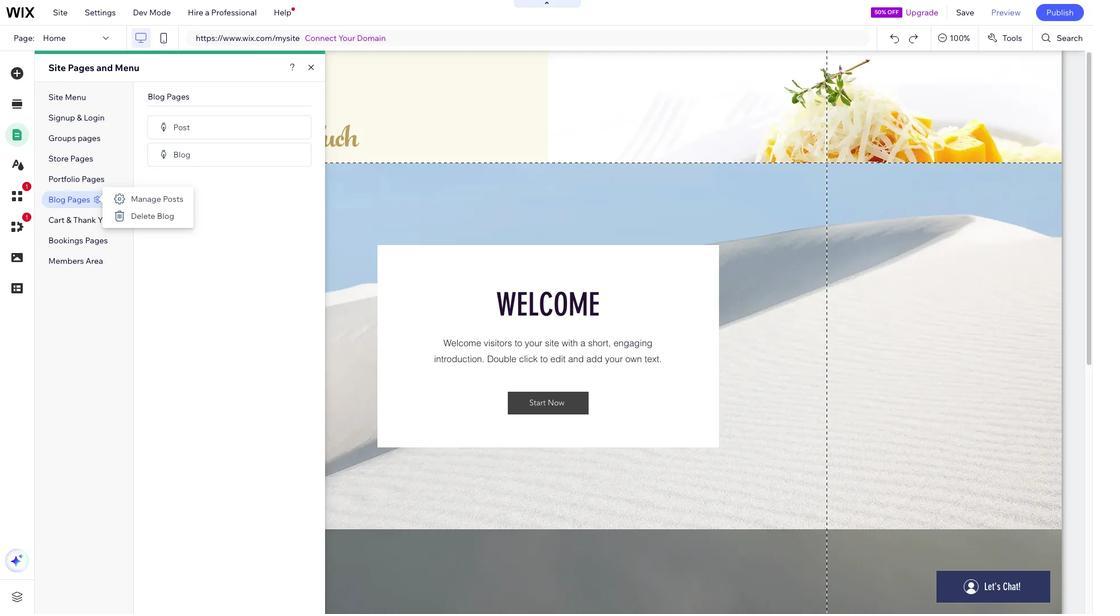 Task type: locate. For each thing, give the bounding box(es) containing it.
pages up cart & thank you at the top left of the page
[[67, 195, 90, 205]]

dev
[[133, 7, 147, 18]]

menu up signup & login
[[65, 92, 86, 102]]

mode
[[149, 7, 171, 18]]

menu
[[115, 62, 139, 73], [65, 92, 86, 102]]

blog pages down 'portfolio'
[[48, 195, 90, 205]]

blog pages
[[148, 92, 189, 102], [48, 195, 90, 205]]

a
[[205, 7, 209, 18]]

blog pages up post
[[148, 92, 189, 102]]

site for site
[[53, 7, 68, 18]]

& left login
[[77, 113, 82, 123]]

0 vertical spatial menu
[[115, 62, 139, 73]]

50% off
[[875, 9, 899, 16]]

help
[[274, 7, 291, 18]]

& right cart
[[66, 215, 71, 225]]

signup
[[48, 113, 75, 123]]

https://www.wix.com/mysite connect your domain
[[196, 33, 386, 43]]

settings
[[85, 7, 116, 18]]

hire a professional
[[188, 7, 257, 18]]

100%
[[950, 33, 970, 43]]

0 vertical spatial blog pages
[[148, 92, 189, 102]]

0 vertical spatial &
[[77, 113, 82, 123]]

0 vertical spatial site
[[53, 7, 68, 18]]

pages up portfolio pages
[[70, 154, 93, 164]]

publish button
[[1036, 4, 1084, 21]]

members area
[[48, 256, 103, 266]]

1 vertical spatial &
[[66, 215, 71, 225]]

save button
[[948, 0, 983, 25]]

menu right and
[[115, 62, 139, 73]]

post
[[173, 122, 190, 132]]

site up signup
[[48, 92, 63, 102]]

site
[[53, 7, 68, 18], [48, 62, 66, 73], [48, 92, 63, 102]]

& for cart
[[66, 215, 71, 225]]

1 horizontal spatial &
[[77, 113, 82, 123]]

groups
[[48, 133, 76, 143]]

2 vertical spatial site
[[48, 92, 63, 102]]

your
[[338, 33, 355, 43]]

you
[[98, 215, 112, 225]]

site menu
[[48, 92, 86, 102]]

0 horizontal spatial &
[[66, 215, 71, 225]]

pages left and
[[68, 62, 94, 73]]

1 vertical spatial blog pages
[[48, 195, 90, 205]]

delete
[[131, 211, 155, 221]]

delete blog
[[131, 211, 174, 221]]

off
[[887, 9, 899, 16]]

site down the home
[[48, 62, 66, 73]]

1 vertical spatial site
[[48, 62, 66, 73]]

manage
[[131, 194, 161, 204]]

groups pages
[[48, 133, 101, 143]]

pages right 'portfolio'
[[82, 174, 105, 184]]

area
[[86, 256, 103, 266]]

portfolio pages
[[48, 174, 105, 184]]

pages
[[68, 62, 94, 73], [167, 92, 189, 102], [70, 154, 93, 164], [82, 174, 105, 184], [67, 195, 90, 205], [85, 236, 108, 246]]

site up the home
[[53, 7, 68, 18]]

and
[[96, 62, 113, 73]]

preview button
[[983, 0, 1029, 25]]

0 horizontal spatial menu
[[65, 92, 86, 102]]

portfolio
[[48, 174, 80, 184]]

thank
[[73, 215, 96, 225]]

publish
[[1046, 7, 1074, 18]]

store
[[48, 154, 69, 164]]

cart
[[48, 215, 64, 225]]

&
[[77, 113, 82, 123], [66, 215, 71, 225]]

1 horizontal spatial blog pages
[[148, 92, 189, 102]]

manage posts
[[131, 194, 183, 204]]

blog
[[148, 92, 165, 102], [173, 149, 191, 160], [48, 195, 66, 205], [157, 211, 174, 221]]

bookings pages
[[48, 236, 108, 246]]

search button
[[1033, 26, 1093, 51]]

pages up the area
[[85, 236, 108, 246]]



Task type: vqa. For each thing, say whether or not it's contained in the screenshot.
ABOUT ME
no



Task type: describe. For each thing, give the bounding box(es) containing it.
site pages and menu
[[48, 62, 139, 73]]

100% button
[[932, 26, 978, 51]]

connect
[[305, 33, 337, 43]]

store pages
[[48, 154, 93, 164]]

members
[[48, 256, 84, 266]]

pages
[[78, 133, 101, 143]]

tools
[[1002, 33, 1022, 43]]

dev mode
[[133, 7, 171, 18]]

pages up post
[[167, 92, 189, 102]]

1 vertical spatial menu
[[65, 92, 86, 102]]

signup & login
[[48, 113, 105, 123]]

posts
[[163, 194, 183, 204]]

hire
[[188, 7, 203, 18]]

site for site menu
[[48, 92, 63, 102]]

home
[[43, 33, 66, 43]]

save
[[956, 7, 974, 18]]

& for signup
[[77, 113, 82, 123]]

cart & thank you
[[48, 215, 112, 225]]

preview
[[991, 7, 1021, 18]]

domain
[[357, 33, 386, 43]]

upgrade
[[906, 7, 938, 18]]

https://www.wix.com/mysite
[[196, 33, 300, 43]]

search
[[1057, 33, 1083, 43]]

tools button
[[979, 26, 1032, 51]]

professional
[[211, 7, 257, 18]]

bookings
[[48, 236, 83, 246]]

site for site pages and menu
[[48, 62, 66, 73]]

1 horizontal spatial menu
[[115, 62, 139, 73]]

50%
[[875, 9, 886, 16]]

0 horizontal spatial blog pages
[[48, 195, 90, 205]]

login
[[84, 113, 105, 123]]



